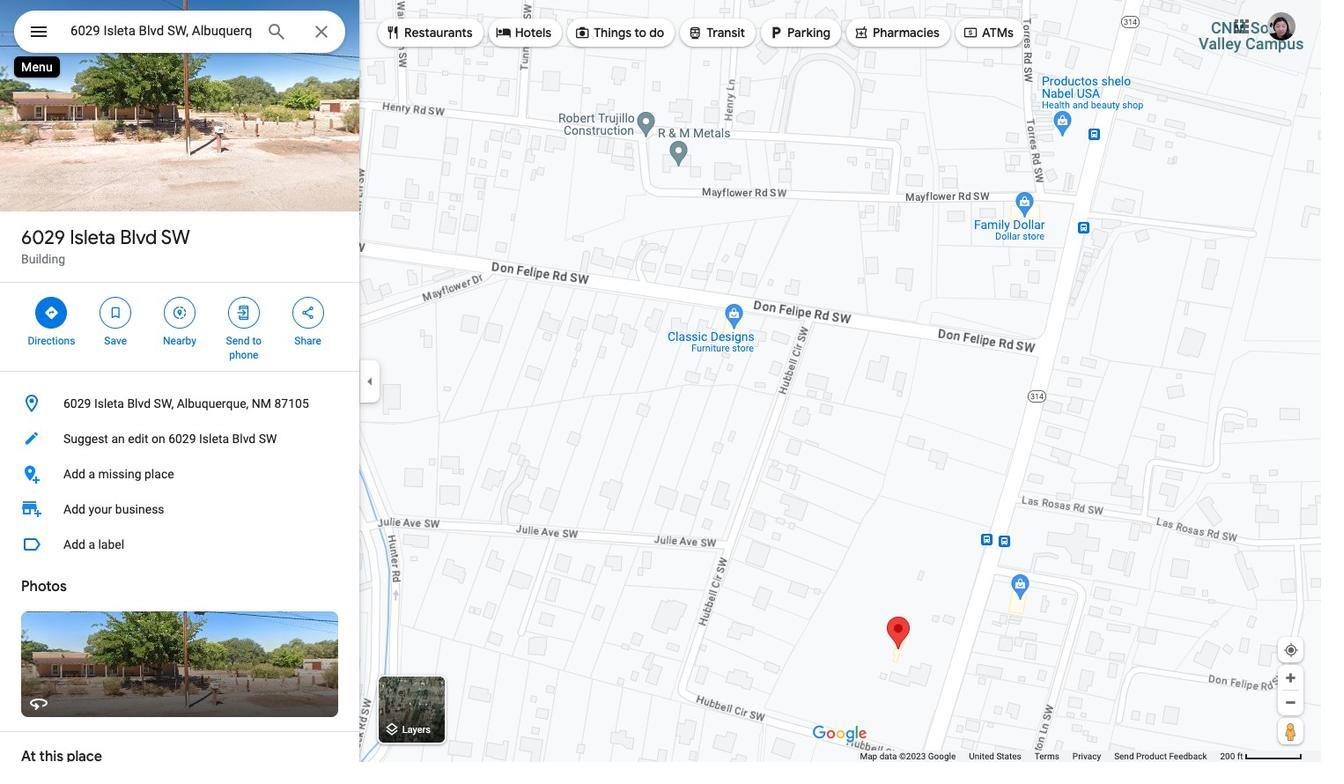 Task type: vqa. For each thing, say whether or not it's contained in the screenshot.
topmost Next icon
no



Task type: describe. For each thing, give the bounding box(es) containing it.
6029 for sw
[[21, 226, 65, 250]]

google account: michele murakami  
(michele.murakami@adept.ai) image
[[1268, 12, 1296, 40]]

6029 for sw,
[[63, 397, 91, 411]]

nm
[[252, 397, 271, 411]]

add for add your business
[[63, 502, 85, 516]]

200
[[1221, 752, 1236, 761]]

6029 isleta blvd sw building
[[21, 226, 190, 266]]

states
[[997, 752, 1022, 761]]

send for send to phone
[[226, 335, 250, 347]]

pharmacies
[[873, 25, 940, 41]]

none field inside 6029 isleta blvd sw, albuquerque, nm 87105 field
[[70, 20, 252, 41]]

add your business
[[63, 502, 164, 516]]

6029 isleta blvd sw main content
[[0, 0, 360, 762]]

nearby
[[163, 335, 196, 347]]

 transit
[[688, 23, 746, 42]]

photos
[[21, 578, 67, 596]]

united states
[[970, 752, 1022, 761]]

suggest an edit on 6029 isleta blvd sw
[[63, 432, 277, 446]]

6029 inside button
[[168, 432, 196, 446]]

200 ft
[[1221, 752, 1244, 761]]


[[963, 23, 979, 42]]

send product feedback button
[[1115, 751, 1208, 762]]

save
[[104, 335, 127, 347]]

add a missing place
[[63, 467, 174, 481]]

isleta for sw,
[[94, 397, 124, 411]]

send for send product feedback
[[1115, 752, 1135, 761]]

send product feedback
[[1115, 752, 1208, 761]]

add a label button
[[0, 527, 360, 562]]

©2023
[[900, 752, 926, 761]]

share
[[295, 335, 322, 347]]


[[300, 303, 316, 323]]

do
[[650, 25, 665, 41]]

a for label
[[88, 538, 95, 552]]

show your location image
[[1284, 642, 1300, 658]]

 things to do
[[575, 23, 665, 42]]


[[172, 303, 188, 323]]

footer inside google maps element
[[860, 751, 1221, 762]]

 search field
[[14, 11, 345, 56]]

albuquerque,
[[177, 397, 249, 411]]

phone
[[229, 349, 259, 361]]

united states button
[[970, 751, 1022, 762]]

show street view coverage image
[[1279, 718, 1304, 745]]

on
[[152, 432, 165, 446]]

label
[[98, 538, 124, 552]]

200 ft button
[[1221, 752, 1303, 761]]

map
[[860, 752, 878, 761]]

sw inside button
[[259, 432, 277, 446]]

6029 isleta blvd sw, albuquerque, nm 87105 button
[[0, 386, 360, 421]]

to inside  things to do
[[635, 25, 647, 41]]

a for missing
[[88, 467, 95, 481]]

add for add a missing place
[[63, 467, 85, 481]]


[[44, 303, 59, 323]]

google maps element
[[0, 0, 1322, 762]]

blvd inside button
[[232, 432, 256, 446]]

collapse side panel image
[[360, 371, 380, 391]]

an
[[111, 432, 125, 446]]



Task type: locate. For each thing, give the bounding box(es) containing it.

[[768, 23, 784, 42]]

6029 inside button
[[63, 397, 91, 411]]

send left "product"
[[1115, 752, 1135, 761]]

add left label
[[63, 538, 85, 552]]

 button
[[14, 11, 63, 56]]

zoom in image
[[1285, 671, 1298, 685]]

parking
[[788, 25, 831, 41]]

 hotels
[[496, 23, 552, 42]]

footer
[[860, 751, 1221, 762]]

isleta up 
[[70, 226, 115, 250]]

sw up the 
[[161, 226, 190, 250]]

blvd for sw
[[120, 226, 157, 250]]

0 vertical spatial add
[[63, 467, 85, 481]]

2 add from the top
[[63, 502, 85, 516]]

3 add from the top
[[63, 538, 85, 552]]

6029 up building
[[21, 226, 65, 250]]

add down suggest
[[63, 467, 85, 481]]

0 horizontal spatial send
[[226, 335, 250, 347]]

a
[[88, 467, 95, 481], [88, 538, 95, 552]]


[[236, 303, 252, 323]]

ft
[[1238, 752, 1244, 761]]

to inside send to phone
[[252, 335, 262, 347]]

2 vertical spatial blvd
[[232, 432, 256, 446]]

privacy
[[1073, 752, 1102, 761]]

a inside button
[[88, 538, 95, 552]]

2 vertical spatial isleta
[[199, 432, 229, 446]]

1 vertical spatial to
[[252, 335, 262, 347]]

isleta inside button
[[94, 397, 124, 411]]

1 horizontal spatial send
[[1115, 752, 1135, 761]]

1 vertical spatial send
[[1115, 752, 1135, 761]]

directions
[[28, 335, 75, 347]]

actions for 6029 isleta blvd sw region
[[0, 283, 360, 371]]

add a label
[[63, 538, 124, 552]]

6029 inside 6029 isleta blvd sw building
[[21, 226, 65, 250]]

missing
[[98, 467, 141, 481]]

0 vertical spatial sw
[[161, 226, 190, 250]]

sw
[[161, 226, 190, 250], [259, 432, 277, 446]]

hotels
[[515, 25, 552, 41]]

send up phone
[[226, 335, 250, 347]]

terms button
[[1035, 751, 1060, 762]]

6029 isleta blvd sw, albuquerque, nm 87105
[[63, 397, 309, 411]]

isleta for sw
[[70, 226, 115, 250]]

footer containing map data ©2023 google
[[860, 751, 1221, 762]]

to
[[635, 25, 647, 41], [252, 335, 262, 347]]

restaurants
[[404, 25, 473, 41]]

place
[[145, 467, 174, 481]]

1 vertical spatial sw
[[259, 432, 277, 446]]

 parking
[[768, 23, 831, 42]]

feedback
[[1170, 752, 1208, 761]]

sw,
[[154, 397, 174, 411]]

blvd inside 6029 isleta blvd sw building
[[120, 226, 157, 250]]


[[385, 23, 401, 42]]

sw inside 6029 isleta blvd sw building
[[161, 226, 190, 250]]

send to phone
[[226, 335, 262, 361]]

data
[[880, 752, 897, 761]]

6029 right on
[[168, 432, 196, 446]]

 atms
[[963, 23, 1014, 42]]

add
[[63, 467, 85, 481], [63, 502, 85, 516], [63, 538, 85, 552]]

2 vertical spatial 6029
[[168, 432, 196, 446]]

 restaurants
[[385, 23, 473, 42]]

87105
[[274, 397, 309, 411]]

zoom out image
[[1285, 696, 1298, 709]]

add inside "button"
[[63, 467, 85, 481]]

blvd inside button
[[127, 397, 151, 411]]

product
[[1137, 752, 1168, 761]]

2 vertical spatial add
[[63, 538, 85, 552]]

blvd left the "sw,"
[[127, 397, 151, 411]]

to up phone
[[252, 335, 262, 347]]

1 horizontal spatial sw
[[259, 432, 277, 446]]

add for add a label
[[63, 538, 85, 552]]

1 vertical spatial blvd
[[127, 397, 151, 411]]

a left label
[[88, 538, 95, 552]]

1 horizontal spatial to
[[635, 25, 647, 41]]

1 a from the top
[[88, 467, 95, 481]]

isleta up the "an"
[[94, 397, 124, 411]]

a left missing
[[88, 467, 95, 481]]


[[688, 23, 703, 42]]

6029 Isleta Blvd SW, Albuquerque, NM 87105 field
[[14, 11, 345, 53]]

6029 up suggest
[[63, 397, 91, 411]]

send inside send to phone
[[226, 335, 250, 347]]

isleta down albuquerque,
[[199, 432, 229, 446]]

1 vertical spatial a
[[88, 538, 95, 552]]

your
[[88, 502, 112, 516]]

0 vertical spatial blvd
[[120, 226, 157, 250]]

transit
[[707, 25, 746, 41]]

send inside button
[[1115, 752, 1135, 761]]

suggest
[[63, 432, 108, 446]]


[[28, 19, 49, 44]]

add left your on the bottom left of page
[[63, 502, 85, 516]]


[[575, 23, 591, 42]]


[[496, 23, 512, 42]]

2 a from the top
[[88, 538, 95, 552]]

privacy button
[[1073, 751, 1102, 762]]

0 horizontal spatial sw
[[161, 226, 190, 250]]

united
[[970, 752, 995, 761]]

layers
[[402, 725, 431, 736]]

add inside button
[[63, 538, 85, 552]]

blvd
[[120, 226, 157, 250], [127, 397, 151, 411], [232, 432, 256, 446]]

1 vertical spatial isleta
[[94, 397, 124, 411]]

0 vertical spatial send
[[226, 335, 250, 347]]

blvd for sw,
[[127, 397, 151, 411]]

1 vertical spatial add
[[63, 502, 85, 516]]

atms
[[982, 25, 1014, 41]]

add your business link
[[0, 492, 360, 527]]

isleta inside button
[[199, 432, 229, 446]]

a inside "button"
[[88, 467, 95, 481]]

0 vertical spatial to
[[635, 25, 647, 41]]

0 vertical spatial a
[[88, 467, 95, 481]]

1 add from the top
[[63, 467, 85, 481]]

1 vertical spatial 6029
[[63, 397, 91, 411]]

isleta
[[70, 226, 115, 250], [94, 397, 124, 411], [199, 432, 229, 446]]

terms
[[1035, 752, 1060, 761]]

sw down the nm on the left of the page
[[259, 432, 277, 446]]

things
[[594, 25, 632, 41]]

0 vertical spatial isleta
[[70, 226, 115, 250]]

suggest an edit on 6029 isleta blvd sw button
[[0, 421, 360, 456]]

google
[[929, 752, 956, 761]]


[[108, 303, 124, 323]]

isleta inside 6029 isleta blvd sw building
[[70, 226, 115, 250]]

building
[[21, 252, 65, 266]]

edit
[[128, 432, 148, 446]]

send
[[226, 335, 250, 347], [1115, 752, 1135, 761]]

0 horizontal spatial to
[[252, 335, 262, 347]]

None field
[[70, 20, 252, 41]]

0 vertical spatial 6029
[[21, 226, 65, 250]]

 pharmacies
[[854, 23, 940, 42]]


[[854, 23, 870, 42]]

blvd down the nm on the left of the page
[[232, 432, 256, 446]]

6029
[[21, 226, 65, 250], [63, 397, 91, 411], [168, 432, 196, 446]]

add a missing place button
[[0, 456, 360, 492]]

business
[[115, 502, 164, 516]]

map data ©2023 google
[[860, 752, 956, 761]]

blvd up 
[[120, 226, 157, 250]]

to left do
[[635, 25, 647, 41]]



